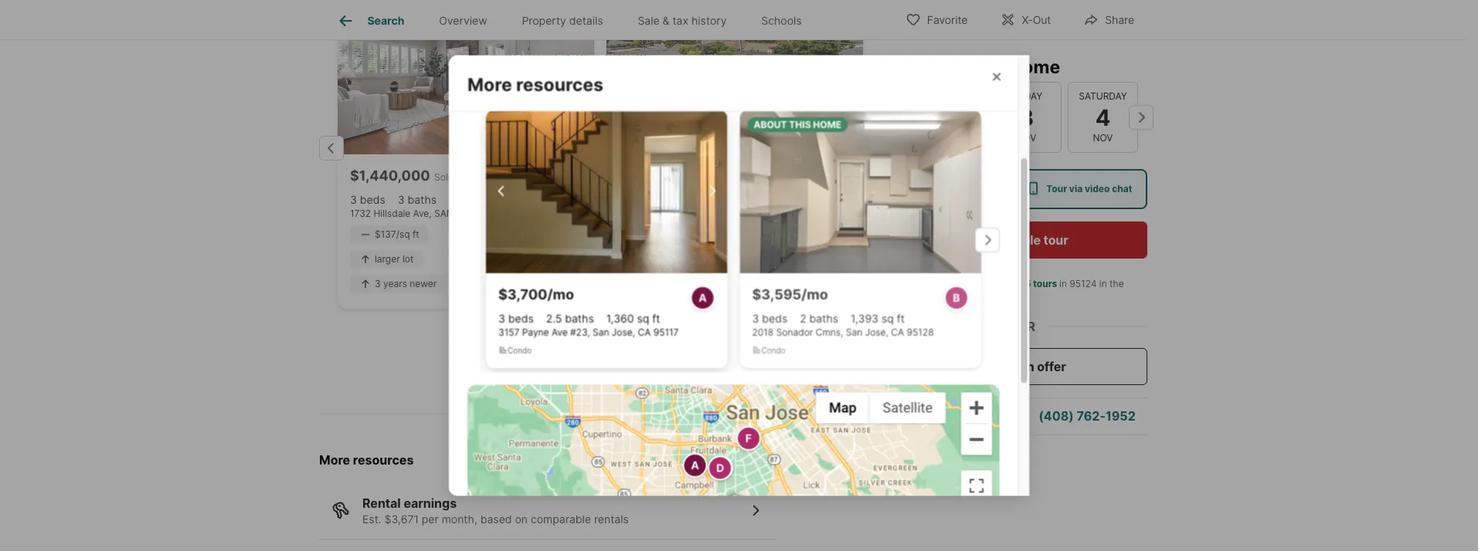 Task type: vqa. For each thing, say whether or not it's contained in the screenshot.
$197,900's AGO
no



Task type: describe. For each thing, give the bounding box(es) containing it.
tour for go
[[934, 56, 970, 77]]

1,360 sq ft
[[606, 312, 660, 325]]

previous button image
[[492, 181, 510, 200]]

1 san from the left
[[592, 327, 609, 338]]

1 vertical spatial more resources
[[319, 454, 414, 469]]

next image
[[1129, 105, 1154, 130]]

led
[[1004, 279, 1018, 290]]

search link
[[336, 12, 404, 30]]

2 baths for $1,500,000
[[667, 194, 705, 207]]

$3,671
[[384, 514, 419, 527]]

map
[[653, 350, 679, 365]]

x-out button
[[987, 3, 1064, 35]]

ft for $1,500,000
[[763, 194, 771, 207]]

tour via video chat option
[[1014, 169, 1147, 209]]

3332 gavota ave, san jose, ca 95124
[[619, 209, 793, 220]]

estimate
[[533, 72, 584, 87]]

$3,700 /mo
[[498, 286, 574, 303]]

lot for $1,500,000
[[671, 255, 683, 266]]

2 nov
[[940, 104, 960, 144]]

30
[[959, 292, 971, 304]]

1,393
[[850, 312, 878, 325]]

cmns,
[[815, 327, 843, 338]]

agents
[[972, 279, 1002, 290]]

more resources element
[[467, 55, 622, 96]]

comparable inside rental earnings est. $3,671 per month, based on comparable rentals
[[531, 514, 591, 527]]

property details tab
[[505, 2, 620, 39]]

map region
[[449, 269, 1042, 552]]

1 horizontal spatial in
[[1059, 279, 1067, 290]]

/mo for $3,700
[[547, 286, 574, 303]]

a inside region
[[691, 460, 699, 473]]

1 vertical spatial next image
[[975, 228, 999, 253]]

sonador
[[776, 327, 813, 338]]

95124 for $1,440,000
[[500, 209, 528, 220]]

payne
[[522, 327, 549, 338]]

or
[[1018, 319, 1035, 334]]

sale & tax history
[[638, 14, 727, 27]]

chat
[[1112, 184, 1132, 195]]

d
[[716, 462, 724, 475]]

this
[[789, 119, 811, 130]]

satellite button
[[869, 393, 945, 424]]

95117
[[653, 327, 678, 338]]

/mo for $3,595
[[801, 286, 828, 303]]

per
[[422, 514, 439, 527]]

tour via video chat
[[1046, 184, 1132, 195]]

baths for $3,700
[[565, 312, 594, 325]]

tab list containing search
[[319, 0, 831, 39]]

redfin
[[941, 279, 969, 290]]

in inside in the last 30 days
[[1099, 279, 1107, 290]]

photo of 1732 hillsdale ave, san jose, ca 95124 image
[[338, 0, 594, 155]]

priced
[[757, 72, 794, 87]]

san for $1,500,000
[[700, 209, 719, 220]]

larger lot for $1,500,000
[[644, 255, 683, 266]]

2 jose, from the left
[[865, 327, 888, 338]]

ave
[[551, 327, 567, 338]]

schedule tour
[[985, 233, 1068, 248]]

(408) 762-1952 link
[[1039, 409, 1136, 424]]

1,602 sq ft
[[449, 194, 502, 207]]

redfin agents led 75 tours in 95124
[[941, 279, 1097, 290]]

larger lot for $1,440,000
[[375, 255, 414, 266]]

3 up 3157 at the left of page
[[498, 312, 505, 325]]

days
[[974, 292, 995, 304]]

uses
[[587, 72, 615, 87]]

hillsdale
[[374, 209, 410, 220]]

1,602
[[449, 194, 476, 207]]

details
[[569, 14, 603, 27]]

4
[[1095, 104, 1111, 131]]

ask
[[921, 409, 944, 424]]

video
[[1085, 184, 1110, 195]]

last
[[941, 292, 957, 304]]

jose, for $1,440,000
[[456, 209, 482, 220]]

photo of 3332 gavota ave, san jose, ca 95124 image
[[607, 0, 863, 155]]

3 up hillsdale
[[398, 194, 405, 207]]

3 up 1732
[[350, 194, 357, 207]]

newer for 3 years newer
[[410, 279, 437, 291]]

2 inside more resources dialog
[[800, 312, 806, 325]]

based
[[480, 514, 512, 527]]

3 down $137/sq
[[375, 279, 381, 291]]

the
[[467, 72, 490, 87]]

in inside option
[[959, 184, 967, 195]]

home
[[813, 119, 841, 130]]

tours
[[1033, 279, 1057, 290]]

via
[[1069, 184, 1083, 195]]

start an offer button
[[906, 348, 1147, 386]]

$1,440,000 sold price
[[350, 168, 478, 185]]

2 san from the left
[[846, 327, 862, 338]]

3 up 3332
[[619, 194, 626, 207]]

3157
[[498, 327, 519, 338]]

f
[[745, 433, 751, 446]]

more inside dialog
[[467, 74, 512, 95]]

menu bar inside more resources dialog
[[816, 393, 945, 424]]

2 up the gavota
[[667, 194, 673, 207]]

sq for $3,700
[[637, 312, 649, 325]]

satellite
[[882, 400, 932, 417]]

95128
[[906, 327, 933, 338]]

comparables
[[555, 350, 632, 365]]

$116/sq ft
[[644, 230, 687, 241]]

beds for $3,595
[[762, 312, 787, 325]]

$137/sq
[[375, 230, 410, 241]]

2 baths for $3,595
[[800, 312, 838, 325]]

1 vertical spatial rentals
[[714, 72, 754, 87]]

beds for $1,500,000
[[629, 194, 654, 207]]

2 years newer
[[644, 279, 705, 291]]

between
[[797, 72, 848, 87]]

3 beds for $1,500,000
[[619, 194, 654, 207]]

go
[[906, 56, 930, 77]]

list box containing tour in person
[[906, 169, 1147, 209]]

condo for $3,595
[[761, 346, 785, 355]]

1 nov from the left
[[940, 133, 960, 144]]

762-
[[1077, 409, 1106, 424]]

schedule tour button
[[906, 222, 1147, 259]]

3 inside friday 3 nov
[[1019, 104, 1034, 131]]

comparable inside more resources dialog
[[519, 47, 600, 64]]

tour for tour in person
[[937, 184, 957, 195]]

share
[[1105, 14, 1134, 27]]

1,302
[[717, 194, 745, 207]]

ask a question link
[[921, 409, 1011, 424]]

3332
[[619, 209, 642, 220]]

about
[[753, 119, 787, 130]]

beds for $1,440,000
[[360, 194, 385, 207]]

ft right $116/sq
[[680, 230, 687, 241]]

on inside view comparables on map button
[[635, 350, 650, 365]]

overview
[[439, 14, 487, 27]]

x-
[[1022, 14, 1033, 27]]

map
[[829, 400, 856, 417]]

$3,700
[[498, 286, 547, 303]]

favorite button
[[892, 3, 981, 35]]

earnings
[[404, 497, 457, 512]]

next button image
[[702, 181, 721, 200]]

3 beds for $1,440,000
[[350, 194, 385, 207]]

nearby
[[467, 47, 516, 64]]

2018 sonador cmns, san jose, ca 95128
[[752, 327, 933, 338]]

schools tab
[[744, 2, 819, 39]]



Task type: locate. For each thing, give the bounding box(es) containing it.
years for 3
[[383, 279, 407, 291]]

0 horizontal spatial san
[[434, 209, 453, 220]]

0 horizontal spatial larger
[[375, 255, 400, 266]]

1 horizontal spatial more resources
[[467, 74, 603, 95]]

2 horizontal spatial 95124
[[1070, 279, 1097, 290]]

in right tours on the bottom right
[[1059, 279, 1067, 290]]

map button
[[816, 393, 869, 424]]

3157 payne ave #23, san jose, ca 95117
[[498, 327, 678, 338]]

1732
[[350, 209, 371, 220]]

2 condo from the left
[[761, 346, 785, 355]]

tour left "person"
[[937, 184, 957, 195]]

lot up 3 years newer
[[403, 255, 414, 266]]

95124 for $1,500,000
[[766, 209, 793, 220]]

2 newer from the left
[[678, 279, 705, 291]]

nearby
[[670, 72, 710, 87]]

1 horizontal spatial b
[[953, 291, 960, 305]]

3 beds for $3,595
[[752, 312, 787, 325]]

ave, down 3 baths at the left top of the page
[[413, 209, 432, 220]]

rentals inside rental earnings est. $3,671 per month, based on comparable rentals
[[594, 514, 629, 527]]

saturday
[[1079, 91, 1127, 102]]

search
[[367, 14, 404, 27]]

2 up "sonador"
[[800, 312, 806, 325]]

sq for $1,440,000
[[479, 194, 492, 207]]

3 beds up 3157 at the left of page
[[498, 312, 533, 325]]

2 years from the left
[[652, 279, 676, 291]]

1 horizontal spatial ave,
[[678, 209, 697, 220]]

ft up the 95117
[[652, 312, 660, 325]]

nov inside saturday 4 nov
[[1093, 133, 1113, 144]]

1 horizontal spatial san
[[846, 327, 862, 338]]

0 horizontal spatial 95124
[[500, 209, 528, 220]]

price inside the $1,500,000 sold price
[[725, 172, 747, 184]]

rental earnings est. $3,671 per month, based on comparable rentals
[[362, 497, 629, 527]]

$1,500,000 sold price
[[619, 168, 747, 185]]

1 /mo from the left
[[547, 286, 574, 303]]

share button
[[1070, 3, 1147, 35]]

2 jose, from the left
[[721, 209, 748, 220]]

larger
[[375, 255, 400, 266], [644, 255, 669, 266]]

0 vertical spatial 2 baths
[[667, 194, 705, 207]]

years for 2
[[652, 279, 676, 291]]

larger down $137/sq
[[375, 255, 400, 266]]

rental inside more resources dialog
[[493, 72, 530, 87]]

sale & tax history tab
[[620, 2, 744, 39]]

0 vertical spatial rentals
[[603, 47, 651, 64]]

1 horizontal spatial /mo
[[801, 286, 828, 303]]

beds up 1732
[[360, 194, 385, 207]]

tab list
[[319, 0, 831, 39]]

jose,
[[611, 327, 635, 338], [865, 327, 888, 338]]

tour for schedule
[[1044, 233, 1068, 248]]

3 beds up 2018
[[752, 312, 787, 325]]

95124 down previous button 'image'
[[500, 209, 528, 220]]

2 baths
[[667, 194, 705, 207], [800, 312, 838, 325]]

0 horizontal spatial newer
[[410, 279, 437, 291]]

0 horizontal spatial tour
[[937, 184, 957, 195]]

1 tour from the left
[[937, 184, 957, 195]]

sold up 1,602 on the top left
[[434, 172, 454, 184]]

2 sold from the left
[[703, 172, 722, 184]]

2 vertical spatial rentals
[[594, 514, 629, 527]]

2 baths up cmns,
[[800, 312, 838, 325]]

jose, down "1,393 sq ft"
[[865, 327, 888, 338]]

3 up 2018
[[752, 312, 759, 325]]

0 vertical spatial next image
[[857, 136, 882, 161]]

on
[[635, 350, 650, 365], [515, 514, 528, 527]]

nov for 3
[[1017, 133, 1037, 144]]

sold
[[434, 172, 454, 184], [703, 172, 722, 184]]

/mo
[[547, 286, 574, 303], [801, 286, 828, 303]]

1 vertical spatial b
[[717, 462, 724, 475]]

tour right schedule
[[1044, 233, 1068, 248]]

3 down friday
[[1019, 104, 1034, 131]]

2 ave, from the left
[[678, 209, 697, 220]]

0 horizontal spatial 2 baths
[[667, 194, 705, 207]]

gavota
[[645, 209, 676, 220]]

question
[[957, 409, 1011, 424]]

this
[[974, 56, 1007, 77]]

about this home
[[753, 119, 841, 130]]

1952
[[1106, 409, 1136, 424]]

tour in person
[[937, 184, 1000, 195]]

ask a question
[[921, 409, 1011, 424]]

an
[[1020, 359, 1034, 374]]

1 horizontal spatial 2 baths
[[800, 312, 838, 325]]

more resources up est.
[[319, 454, 414, 469]]

0 horizontal spatial condo
[[507, 346, 531, 355]]

2 /mo from the left
[[801, 286, 828, 303]]

menu bar containing map
[[816, 393, 945, 424]]

overview tab
[[422, 2, 505, 39]]

ca for $1,500,000
[[750, 209, 763, 220]]

ft right 1,393
[[897, 312, 904, 325]]

$1,500,000
[[619, 168, 699, 185]]

san down 1,602 on the top left
[[434, 209, 453, 220]]

0 vertical spatial comparable
[[519, 47, 600, 64]]

newer up the 95117
[[678, 279, 705, 291]]

/mo up 2.5
[[547, 286, 574, 303]]

ave, for $1,440,000
[[413, 209, 432, 220]]

ft for $3,700
[[652, 312, 660, 325]]

rental
[[493, 72, 530, 87], [362, 497, 401, 512]]

0 horizontal spatial sold
[[434, 172, 454, 184]]

sq right 1,393
[[881, 312, 893, 325]]

home
[[1011, 56, 1060, 77]]

sold for $1,440,000
[[434, 172, 454, 184]]

baths up 3332 gavota ave, san jose, ca 95124
[[676, 194, 705, 207]]

larger lot
[[375, 255, 414, 266], [644, 255, 683, 266]]

0 horizontal spatial ave,
[[413, 209, 432, 220]]

nearby comparable rentals
[[467, 47, 651, 64]]

1 horizontal spatial sold
[[703, 172, 722, 184]]

history
[[692, 14, 727, 27]]

95124 left the
[[1070, 279, 1097, 290]]

2018
[[752, 327, 773, 338]]

nov inside friday 3 nov
[[1017, 133, 1037, 144]]

ca down 1,302 sq ft
[[750, 209, 763, 220]]

1 vertical spatial resources
[[353, 454, 414, 469]]

1 horizontal spatial jose,
[[721, 209, 748, 220]]

newer for 2 years newer
[[678, 279, 705, 291]]

None button
[[915, 82, 985, 153], [991, 82, 1062, 153], [1068, 82, 1138, 153], [915, 82, 985, 153], [991, 82, 1062, 153], [1068, 82, 1138, 153]]

2 larger lot from the left
[[644, 255, 683, 266]]

photo of 3157 payne ave #23, san jose, ca 95117 image
[[486, 109, 727, 273]]

larger lot down $137/sq
[[375, 255, 414, 266]]

more resources down "nearby comparable rentals"
[[467, 74, 603, 95]]

2 horizontal spatial nov
[[1093, 133, 1113, 144]]

1 horizontal spatial tour
[[1046, 184, 1067, 195]]

2 up 1,360 sq ft
[[644, 279, 649, 291]]

1 vertical spatial comparable
[[531, 514, 591, 527]]

sold inside the $1,500,000 sold price
[[703, 172, 722, 184]]

2 lot from the left
[[671, 255, 683, 266]]

price for $1,500,000
[[725, 172, 747, 184]]

ft right 1,302
[[763, 194, 771, 207]]

0 horizontal spatial b
[[717, 462, 724, 475]]

$3,595
[[752, 286, 801, 303]]

sold inside $1,440,000 sold price
[[434, 172, 454, 184]]

price up 1,602 on the top left
[[456, 172, 478, 184]]

start
[[987, 359, 1017, 374]]

0 horizontal spatial jose,
[[456, 209, 482, 220]]

ft right 1,602 on the top left
[[495, 194, 502, 207]]

rental down nearby
[[493, 72, 530, 87]]

2 baths inside more resources dialog
[[800, 312, 838, 325]]

1 horizontal spatial condo
[[761, 346, 785, 355]]

1,360
[[606, 312, 634, 325]]

a left d
[[691, 460, 699, 473]]

offer
[[1037, 359, 1066, 374]]

baths for $1,440,000
[[408, 194, 437, 207]]

0 horizontal spatial /mo
[[547, 286, 574, 303]]

1 vertical spatial a
[[691, 460, 699, 473]]

menu bar
[[816, 393, 945, 424]]

1 horizontal spatial on
[[635, 350, 650, 365]]

sq for $3,595
[[881, 312, 893, 325]]

tour
[[934, 56, 970, 77], [1044, 233, 1068, 248]]

1 newer from the left
[[410, 279, 437, 291]]

1 vertical spatial more
[[319, 454, 350, 469]]

jose, down 1,360
[[611, 327, 635, 338]]

1 horizontal spatial next image
[[975, 228, 999, 253]]

price up 1,302
[[725, 172, 747, 184]]

comparable up estimate
[[519, 47, 600, 64]]

ft right $137/sq
[[413, 230, 419, 241]]

1 horizontal spatial rental
[[493, 72, 530, 87]]

x-out
[[1022, 14, 1051, 27]]

0 vertical spatial tour
[[934, 56, 970, 77]]

1 price from the left
[[456, 172, 478, 184]]

resources down "nearby comparable rentals"
[[516, 74, 603, 95]]

on inside rental earnings est. $3,671 per month, based on comparable rentals
[[515, 514, 528, 527]]

comparable right "based"
[[531, 514, 591, 527]]

95124 down 1,302 sq ft
[[766, 209, 793, 220]]

2
[[943, 104, 957, 131], [667, 194, 673, 207], [644, 279, 649, 291], [800, 312, 806, 325]]

more resources
[[467, 74, 603, 95], [319, 454, 414, 469]]

resources up est.
[[353, 454, 414, 469]]

2.5
[[546, 312, 562, 325]]

1 larger from the left
[[375, 255, 400, 266]]

sold up 1,302
[[703, 172, 722, 184]]

jose, for $1,500,000
[[721, 209, 748, 220]]

beds for $3,700
[[508, 312, 533, 325]]

0 horizontal spatial jose,
[[611, 327, 635, 338]]

resources
[[516, 74, 603, 95], [353, 454, 414, 469]]

1 horizontal spatial jose,
[[865, 327, 888, 338]]

/mo up cmns,
[[801, 286, 828, 303]]

0 horizontal spatial lot
[[403, 255, 414, 266]]

condo down 3157 at the left of page
[[507, 346, 531, 355]]

(408)
[[1039, 409, 1074, 424]]

sq for $1,500,000
[[748, 194, 760, 207]]

1 jose, from the left
[[456, 209, 482, 220]]

condo down 2018
[[761, 346, 785, 355]]

3 beds
[[350, 194, 385, 207], [619, 194, 654, 207], [498, 312, 533, 325], [752, 312, 787, 325]]

3 beds for $3,700
[[498, 312, 533, 325]]

0 vertical spatial more
[[467, 74, 512, 95]]

1 sold from the left
[[434, 172, 454, 184]]

lot up 2 years newer on the left bottom of page
[[671, 255, 683, 266]]

more resources dialog
[[449, 0, 1042, 552]]

price inside $1,440,000 sold price
[[456, 172, 478, 184]]

0 horizontal spatial next image
[[857, 136, 882, 161]]

0 horizontal spatial price
[[456, 172, 478, 184]]

larger for $1,500,000
[[644, 255, 669, 266]]

1 lot from the left
[[403, 255, 414, 266]]

0 horizontal spatial resources
[[353, 454, 414, 469]]

1,393 sq ft
[[850, 312, 904, 325]]

resources inside dialog
[[516, 74, 603, 95]]

0 horizontal spatial san
[[592, 327, 609, 338]]

0 horizontal spatial larger lot
[[375, 255, 414, 266]]

6
[[618, 72, 626, 87]]

tour in person option
[[906, 169, 1014, 209]]

tour right go
[[934, 56, 970, 77]]

75
[[1020, 279, 1031, 290]]

larger for $1,440,000
[[375, 255, 400, 266]]

view
[[522, 350, 552, 365]]

ca down 1,602 sq ft
[[485, 209, 498, 220]]

previous image
[[319, 136, 344, 161]]

jose, down 1,602 sq ft
[[456, 209, 482, 220]]

1 horizontal spatial newer
[[678, 279, 705, 291]]

baths for $1,500,000
[[676, 194, 705, 207]]

nov for 4
[[1093, 133, 1113, 144]]

ft for $1,440,000
[[495, 194, 502, 207]]

nov up tour in person option
[[940, 133, 960, 144]]

1 horizontal spatial nov
[[1017, 133, 1037, 144]]

1 horizontal spatial resources
[[516, 74, 603, 95]]

1 horizontal spatial tour
[[1044, 233, 1068, 248]]

price for $1,440,000
[[456, 172, 478, 184]]

1 horizontal spatial larger lot
[[644, 255, 683, 266]]

years up 1,360 sq ft
[[652, 279, 676, 291]]

0 vertical spatial on
[[635, 350, 650, 365]]

condo for $3,700
[[507, 346, 531, 355]]

1 vertical spatial tour
[[1044, 233, 1068, 248]]

0 vertical spatial b
[[953, 291, 960, 305]]

95124
[[500, 209, 528, 220], [766, 209, 793, 220], [1070, 279, 1097, 290]]

0 horizontal spatial more
[[319, 454, 350, 469]]

sale
[[638, 14, 660, 27]]

out
[[1033, 14, 1051, 27]]

0 horizontal spatial rental
[[362, 497, 401, 512]]

rental inside rental earnings est. $3,671 per month, based on comparable rentals
[[362, 497, 401, 512]]

1 horizontal spatial 95124
[[766, 209, 793, 220]]

on right "based"
[[515, 514, 528, 527]]

1 horizontal spatial lot
[[671, 255, 683, 266]]

in left "person"
[[959, 184, 967, 195]]

1 vertical spatial on
[[515, 514, 528, 527]]

ca for $1,440,000
[[485, 209, 498, 220]]

ave, right the gavota
[[678, 209, 697, 220]]

rental up est.
[[362, 497, 401, 512]]

1 horizontal spatial years
[[652, 279, 676, 291]]

ca left 95128
[[891, 327, 904, 338]]

larger lot down the $116/sq ft
[[644, 255, 683, 266]]

est.
[[362, 514, 381, 527]]

sq right 1,302
[[748, 194, 760, 207]]

0 vertical spatial rental
[[493, 72, 530, 87]]

0 horizontal spatial tour
[[934, 56, 970, 77]]

schools
[[761, 14, 802, 27]]

tour inside button
[[1044, 233, 1068, 248]]

0 horizontal spatial nov
[[940, 133, 960, 144]]

san down next button icon
[[700, 209, 719, 220]]

0 vertical spatial resources
[[516, 74, 603, 95]]

baths up #23,
[[565, 312, 594, 325]]

3 beds up 3332
[[619, 194, 654, 207]]

ca down 1,360 sq ft
[[637, 327, 650, 338]]

beds up 2018
[[762, 312, 787, 325]]

1 vertical spatial 2 baths
[[800, 312, 838, 325]]

tour left via
[[1046, 184, 1067, 195]]

sold for $1,500,000
[[703, 172, 722, 184]]

1 horizontal spatial san
[[700, 209, 719, 220]]

2 price from the left
[[725, 172, 747, 184]]

3 beds up 1732
[[350, 194, 385, 207]]

baths up cmns,
[[809, 312, 838, 325]]

3 nov from the left
[[1093, 133, 1113, 144]]

0 horizontal spatial on
[[515, 514, 528, 527]]

2 tour from the left
[[1046, 184, 1067, 195]]

beds up 3157 at the left of page
[[508, 312, 533, 325]]

next image
[[857, 136, 882, 161], [975, 228, 999, 253]]

2 horizontal spatial in
[[1099, 279, 1107, 290]]

nov down friday
[[1017, 133, 1037, 144]]

previous image
[[899, 105, 924, 130]]

1 horizontal spatial more
[[467, 74, 512, 95]]

san down 1,393
[[846, 327, 862, 338]]

2 inside '2 nov'
[[943, 104, 957, 131]]

sq right 1,360
[[637, 312, 649, 325]]

ft for $3,595
[[897, 312, 904, 325]]

1 jose, from the left
[[611, 327, 635, 338]]

baths up 1732 hillsdale ave, san jose, ca 95124
[[408, 194, 437, 207]]

tour for tour via video chat
[[1046, 184, 1067, 195]]

2 nov from the left
[[1017, 133, 1037, 144]]

1 horizontal spatial price
[[725, 172, 747, 184]]

1 san from the left
[[434, 209, 453, 220]]

list box
[[906, 169, 1147, 209]]

2 san from the left
[[700, 209, 719, 220]]

favorite
[[927, 14, 968, 27]]

ave,
[[413, 209, 432, 220], [678, 209, 697, 220]]

view comparables on map button
[[496, 339, 705, 376]]

jose,
[[456, 209, 482, 220], [721, 209, 748, 220]]

$137/sq ft
[[375, 230, 419, 241]]

3
[[1019, 104, 1034, 131], [350, 194, 357, 207], [398, 194, 405, 207], [619, 194, 626, 207], [375, 279, 381, 291], [498, 312, 505, 325], [752, 312, 759, 325]]

$116/sq
[[644, 230, 678, 241]]

0 horizontal spatial in
[[959, 184, 967, 195]]

photo of 2018 sonador cmns, san jose, ca 95128 image
[[739, 109, 981, 273]]

jose, down 1,302
[[721, 209, 748, 220]]

a down 2 years newer on the left bottom of page
[[698, 291, 706, 305]]

0 horizontal spatial more resources
[[319, 454, 414, 469]]

condo
[[507, 346, 531, 355], [761, 346, 785, 355]]

2 larger from the left
[[644, 255, 669, 266]]

years down $137/sq ft
[[383, 279, 407, 291]]

nov down 4
[[1093, 133, 1113, 144]]

baths
[[408, 194, 437, 207], [676, 194, 705, 207], [565, 312, 594, 325], [809, 312, 838, 325]]

1 ave, from the left
[[413, 209, 432, 220]]

1 larger lot from the left
[[375, 255, 414, 266]]

0 horizontal spatial years
[[383, 279, 407, 291]]

beds up 3332
[[629, 194, 654, 207]]

1732 hillsdale ave, san jose, ca 95124
[[350, 209, 528, 220]]

friday
[[1011, 91, 1042, 102]]

more resources inside dialog
[[467, 74, 603, 95]]

1 vertical spatial rental
[[362, 497, 401, 512]]

0 vertical spatial a
[[698, 291, 706, 305]]

go tour this home
[[906, 56, 1060, 77]]

on left map
[[635, 350, 650, 365]]

the
[[1110, 279, 1124, 290]]

larger down $116/sq
[[644, 255, 669, 266]]

san right #23,
[[592, 327, 609, 338]]

2 baths up 3332 gavota ave, san jose, ca 95124
[[667, 194, 705, 207]]

1 condo from the left
[[507, 346, 531, 355]]

lot for $1,440,000
[[403, 255, 414, 266]]

ave, for $1,500,000
[[678, 209, 697, 220]]

tax
[[673, 14, 689, 27]]

in left the
[[1099, 279, 1107, 290]]

1 years from the left
[[383, 279, 407, 291]]

b
[[953, 291, 960, 305], [717, 462, 724, 475]]

saturday 4 nov
[[1079, 91, 1127, 144]]

3 baths
[[398, 194, 437, 207]]

ca
[[485, 209, 498, 220], [750, 209, 763, 220], [637, 327, 650, 338], [891, 327, 904, 338]]

0 vertical spatial more resources
[[467, 74, 603, 95]]

san for $1,440,000
[[434, 209, 453, 220]]

newer down $137/sq ft
[[410, 279, 437, 291]]

1 horizontal spatial larger
[[644, 255, 669, 266]]

ca for $3,595
[[891, 327, 904, 338]]

price
[[456, 172, 478, 184], [725, 172, 747, 184]]

person
[[969, 184, 1000, 195]]

2 right previous icon
[[943, 104, 957, 131]]

b inside map region
[[717, 462, 724, 475]]

sq left previous button 'image'
[[479, 194, 492, 207]]

baths for $3,595
[[809, 312, 838, 325]]

$3,595 /mo
[[752, 286, 828, 303]]

property details
[[522, 14, 603, 27]]

schedule
[[985, 233, 1041, 248]]



